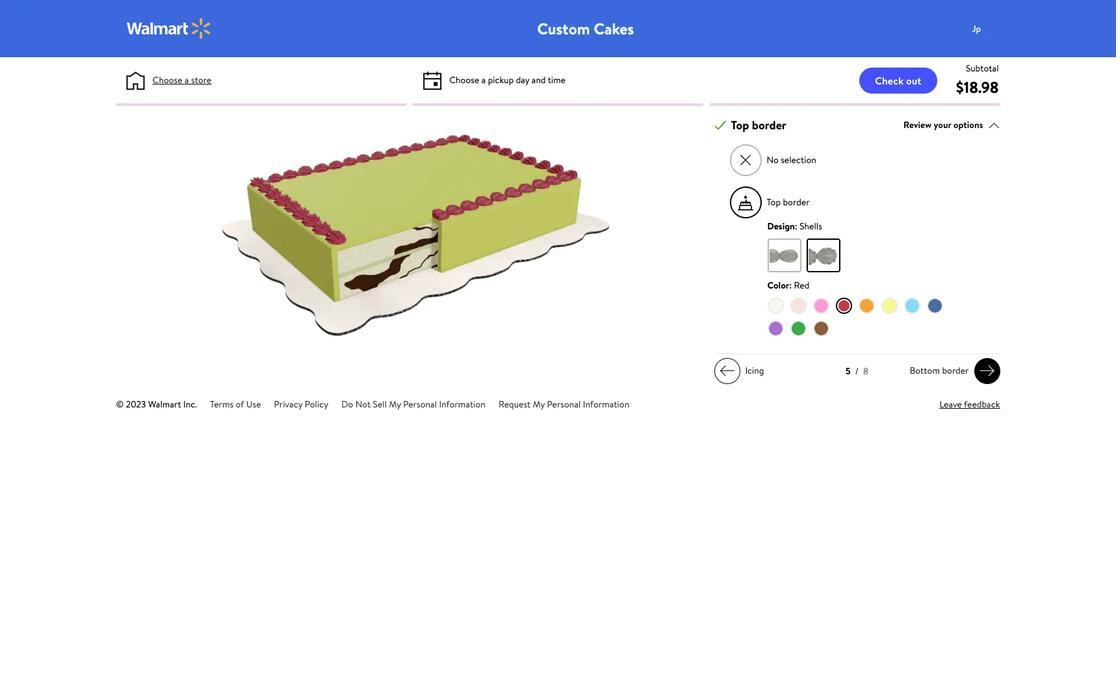 Task type: locate. For each thing, give the bounding box(es) containing it.
policy
[[305, 398, 328, 411]]

privacy
[[274, 398, 303, 411]]

check out button
[[860, 67, 937, 93]]

icon for continue arrow image inside the icing 'link'
[[720, 363, 735, 379]]

top border for no selection
[[731, 117, 787, 133]]

0 horizontal spatial a
[[185, 73, 189, 86]]

2 personal from the left
[[547, 398, 581, 411]]

top border up remove icon at the right of the page
[[731, 117, 787, 133]]

do not sell my personal information link
[[342, 398, 486, 411]]

1 horizontal spatial top
[[767, 196, 781, 209]]

top border up design : shells
[[767, 196, 810, 209]]

subtotal
[[966, 62, 999, 75]]

1 vertical spatial border
[[783, 196, 810, 209]]

top right ok icon
[[731, 117, 749, 133]]

2 a from the left
[[482, 73, 486, 86]]

1 horizontal spatial :
[[795, 220, 798, 233]]

1 horizontal spatial my
[[533, 398, 545, 411]]

1 horizontal spatial choose
[[449, 73, 479, 86]]

1 my from the left
[[389, 398, 401, 411]]

my right sell
[[389, 398, 401, 411]]

top border
[[731, 117, 787, 133], [767, 196, 810, 209]]

top up the design
[[767, 196, 781, 209]]

terms
[[210, 398, 234, 411]]

2023
[[126, 398, 146, 411]]

: for color
[[790, 279, 792, 292]]

0 horizontal spatial information
[[439, 398, 486, 411]]

0 vertical spatial border
[[752, 117, 787, 133]]

review your options element
[[904, 118, 984, 132]]

0 vertical spatial :
[[795, 220, 798, 233]]

jp button
[[964, 16, 1016, 42]]

1 vertical spatial top border
[[767, 196, 810, 209]]

2 icon for continue arrow image from the left
[[980, 363, 995, 379]]

1 horizontal spatial icon for continue arrow image
[[980, 363, 995, 379]]

icon for continue arrow image up feedback
[[980, 363, 995, 379]]

personal right request
[[547, 398, 581, 411]]

options
[[954, 118, 984, 131]]

0 horizontal spatial icon for continue arrow image
[[720, 363, 735, 379]]

design
[[768, 220, 795, 233]]

1 vertical spatial :
[[790, 279, 792, 292]]

2 information from the left
[[583, 398, 630, 411]]

custom cakes
[[537, 18, 634, 40]]

$18.98
[[956, 76, 999, 98]]

1 horizontal spatial personal
[[547, 398, 581, 411]]

border up no
[[752, 117, 787, 133]]

privacy policy
[[274, 398, 328, 411]]

review
[[904, 118, 932, 131]]

information
[[439, 398, 486, 411], [583, 398, 630, 411]]

icon for continue arrow image left icing at the bottom right
[[720, 363, 735, 379]]

0 horizontal spatial personal
[[403, 398, 437, 411]]

0 horizontal spatial :
[[790, 279, 792, 292]]

2 vertical spatial border
[[943, 364, 969, 377]]

choose for choose a pickup day and time
[[449, 73, 479, 86]]

personal right sell
[[403, 398, 437, 411]]

a left pickup
[[482, 73, 486, 86]]

color
[[768, 279, 790, 292]]

0 vertical spatial top border
[[731, 117, 787, 133]]

0 horizontal spatial choose
[[152, 73, 183, 86]]

: left red
[[790, 279, 792, 292]]

2 my from the left
[[533, 398, 545, 411]]

review your options
[[904, 118, 984, 131]]

icon for continue arrow image
[[720, 363, 735, 379], [980, 363, 995, 379]]

1 horizontal spatial a
[[482, 73, 486, 86]]

choose left pickup
[[449, 73, 479, 86]]

no selection
[[767, 154, 817, 167]]

personal
[[403, 398, 437, 411], [547, 398, 581, 411]]

2 choose from the left
[[449, 73, 479, 86]]

1 vertical spatial top
[[767, 196, 781, 209]]

leave
[[940, 398, 962, 411]]

a for pickup
[[482, 73, 486, 86]]

walmart
[[148, 398, 181, 411]]

choose left store on the left
[[152, 73, 183, 86]]

bottom
[[910, 364, 940, 377]]

top border for shells
[[767, 196, 810, 209]]

border
[[752, 117, 787, 133], [783, 196, 810, 209], [943, 364, 969, 377]]

a
[[185, 73, 189, 86], [482, 73, 486, 86]]

selection
[[781, 154, 817, 167]]

out
[[907, 73, 922, 87]]

:
[[795, 220, 798, 233], [790, 279, 792, 292]]

©
[[116, 398, 124, 411]]

a left store on the left
[[185, 73, 189, 86]]

8
[[864, 365, 869, 378]]

1 horizontal spatial information
[[583, 398, 630, 411]]

: left shells
[[795, 220, 798, 233]]

no
[[767, 154, 779, 167]]

1 a from the left
[[185, 73, 189, 86]]

1 choose from the left
[[152, 73, 183, 86]]

review your options link
[[904, 117, 1000, 134]]

terms of use link
[[210, 398, 261, 411]]

border for shells
[[783, 196, 810, 209]]

terms of use
[[210, 398, 261, 411]]

and
[[532, 73, 546, 86]]

choose
[[152, 73, 183, 86], [449, 73, 479, 86]]

0 horizontal spatial my
[[389, 398, 401, 411]]

top
[[731, 117, 749, 133], [767, 196, 781, 209]]

custom
[[537, 18, 590, 40]]

border for no selection
[[752, 117, 787, 133]]

inc.
[[183, 398, 197, 411]]

bottom border link
[[905, 358, 1000, 384]]

1 icon for continue arrow image from the left
[[720, 363, 735, 379]]

0 vertical spatial top
[[731, 117, 749, 133]]

use
[[246, 398, 261, 411]]

up arrow image
[[989, 119, 1000, 131]]

0 horizontal spatial top
[[731, 117, 749, 133]]

red
[[794, 279, 810, 292]]

border up design : shells
[[783, 196, 810, 209]]

remove image
[[739, 153, 753, 167]]

border right bottom
[[943, 364, 969, 377]]

my
[[389, 398, 401, 411], [533, 398, 545, 411]]

my right request
[[533, 398, 545, 411]]

store
[[191, 73, 212, 86]]



Task type: vqa. For each thing, say whether or not it's contained in the screenshot.
second list item from right
no



Task type: describe. For each thing, give the bounding box(es) containing it.
time
[[548, 73, 566, 86]]

subtotal $18.98
[[956, 62, 999, 98]]

icon for continue arrow image inside bottom border link
[[980, 363, 995, 379]]

request my personal information link
[[499, 398, 630, 411]]

day
[[516, 73, 530, 86]]

icing link
[[714, 358, 770, 384]]

shells
[[800, 220, 822, 233]]

5
[[846, 365, 851, 378]]

privacy policy link
[[274, 398, 328, 411]]

top for no selection
[[731, 117, 749, 133]]

1 personal from the left
[[403, 398, 437, 411]]

5 / 8
[[846, 365, 869, 378]]

your
[[934, 118, 952, 131]]

bottom border
[[910, 364, 969, 377]]

color : red
[[768, 279, 810, 292]]

jp
[[972, 22, 982, 35]]

ok image
[[715, 119, 727, 131]]

do
[[342, 398, 353, 411]]

of
[[236, 398, 244, 411]]

request
[[499, 398, 531, 411]]

: for design
[[795, 220, 798, 233]]

leave feedback button
[[940, 398, 1000, 412]]

/
[[856, 365, 859, 378]]

pickup
[[488, 73, 514, 86]]

check out
[[875, 73, 922, 87]]

a for store
[[185, 73, 189, 86]]

© 2023 walmart inc.
[[116, 398, 197, 411]]

choose a store link
[[152, 73, 212, 87]]

check
[[875, 73, 904, 87]]

icing
[[746, 364, 764, 377]]

request my personal information
[[499, 398, 630, 411]]

back to walmart.com image
[[126, 18, 211, 39]]

design : shells
[[768, 220, 822, 233]]

feedback
[[964, 398, 1000, 411]]

1 information from the left
[[439, 398, 486, 411]]

choose for choose a store
[[152, 73, 183, 86]]

cakes
[[594, 18, 634, 40]]

top for shells
[[767, 196, 781, 209]]

sell
[[373, 398, 387, 411]]

leave feedback
[[940, 398, 1000, 411]]

choose a store
[[152, 73, 212, 86]]

not
[[355, 398, 371, 411]]

do not sell my personal information
[[342, 398, 486, 411]]

choose a pickup day and time
[[449, 73, 566, 86]]



